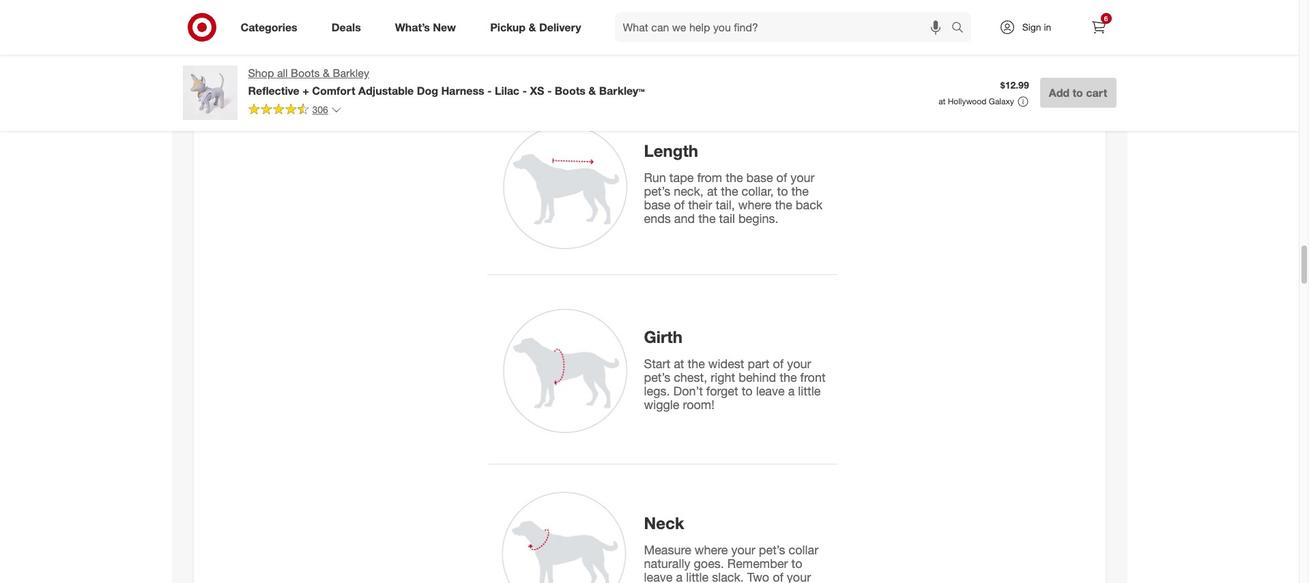 Task type: describe. For each thing, give the bounding box(es) containing it.
lilac
[[495, 84, 519, 98]]

1 - from the left
[[487, 84, 492, 98]]

0 vertical spatial boots
[[291, 66, 320, 80]]

at hollywood galaxy
[[939, 96, 1014, 106]]

categories
[[241, 20, 297, 34]]

1 horizontal spatial &
[[529, 20, 536, 34]]

deals link
[[320, 12, 378, 42]]

306 link
[[248, 103, 342, 119]]

pickup & delivery link
[[479, 12, 598, 42]]

2 - from the left
[[522, 84, 527, 98]]

in
[[1044, 21, 1051, 33]]

306
[[312, 104, 328, 115]]

1 horizontal spatial boots
[[555, 84, 586, 98]]

$12.99
[[1001, 79, 1029, 91]]

search button
[[945, 12, 978, 45]]

barkley
[[333, 66, 369, 80]]

adjustable
[[358, 84, 414, 98]]

shop all boots & barkley reflective + comfort adjustable dog harness - lilac - xs - boots & barkley™
[[248, 66, 645, 98]]

What can we help you find? suggestions appear below search field
[[615, 12, 955, 42]]

what's new link
[[383, 12, 473, 42]]

comfort
[[312, 84, 355, 98]]

sign
[[1022, 21, 1041, 33]]

image of reflective + comfort adjustable dog harness - lilac - xs - boots & barkley™ image
[[183, 66, 237, 120]]

0 horizontal spatial &
[[323, 66, 330, 80]]

sign in link
[[987, 12, 1073, 42]]

deals
[[332, 20, 361, 34]]

search
[[945, 22, 978, 35]]

pickup
[[490, 20, 526, 34]]

galaxy
[[989, 96, 1014, 106]]



Task type: locate. For each thing, give the bounding box(es) containing it.
&
[[529, 20, 536, 34], [323, 66, 330, 80], [589, 84, 596, 98]]

hollywood
[[948, 96, 987, 106]]

sign in
[[1022, 21, 1051, 33]]

what's
[[395, 20, 430, 34]]

to
[[1073, 86, 1083, 100]]

xs
[[530, 84, 544, 98]]

pickup & delivery
[[490, 20, 581, 34]]

delivery
[[539, 20, 581, 34]]

6
[[1104, 14, 1108, 23]]

cart
[[1086, 86, 1108, 100]]

boots up the +
[[291, 66, 320, 80]]

2 vertical spatial &
[[589, 84, 596, 98]]

what's new
[[395, 20, 456, 34]]

harness
[[441, 84, 484, 98]]

2 horizontal spatial &
[[589, 84, 596, 98]]

6 link
[[1084, 12, 1114, 42]]

categories link
[[229, 12, 314, 42]]

0 horizontal spatial -
[[487, 84, 492, 98]]

reflective
[[248, 84, 300, 98]]

at
[[939, 96, 946, 106]]

0 horizontal spatial boots
[[291, 66, 320, 80]]

-
[[487, 84, 492, 98], [522, 84, 527, 98], [547, 84, 552, 98]]

1 vertical spatial &
[[323, 66, 330, 80]]

1 horizontal spatial -
[[522, 84, 527, 98]]

add to cart button
[[1040, 78, 1116, 108]]

add
[[1049, 86, 1070, 100]]

2 horizontal spatial -
[[547, 84, 552, 98]]

- left lilac
[[487, 84, 492, 98]]

1 vertical spatial boots
[[555, 84, 586, 98]]

boots right 'xs'
[[555, 84, 586, 98]]

boots
[[291, 66, 320, 80], [555, 84, 586, 98]]

+
[[303, 84, 309, 98]]

& left barkley™
[[589, 84, 596, 98]]

- right 'xs'
[[547, 84, 552, 98]]

3 - from the left
[[547, 84, 552, 98]]

all
[[277, 66, 288, 80]]

0 vertical spatial &
[[529, 20, 536, 34]]

new
[[433, 20, 456, 34]]

add to cart
[[1049, 86, 1108, 100]]

dog
[[417, 84, 438, 98]]

& right the pickup
[[529, 20, 536, 34]]

& up comfort
[[323, 66, 330, 80]]

shop
[[248, 66, 274, 80]]

barkley™
[[599, 84, 645, 98]]

- left 'xs'
[[522, 84, 527, 98]]



Task type: vqa. For each thing, say whether or not it's contained in the screenshot.
Shop
yes



